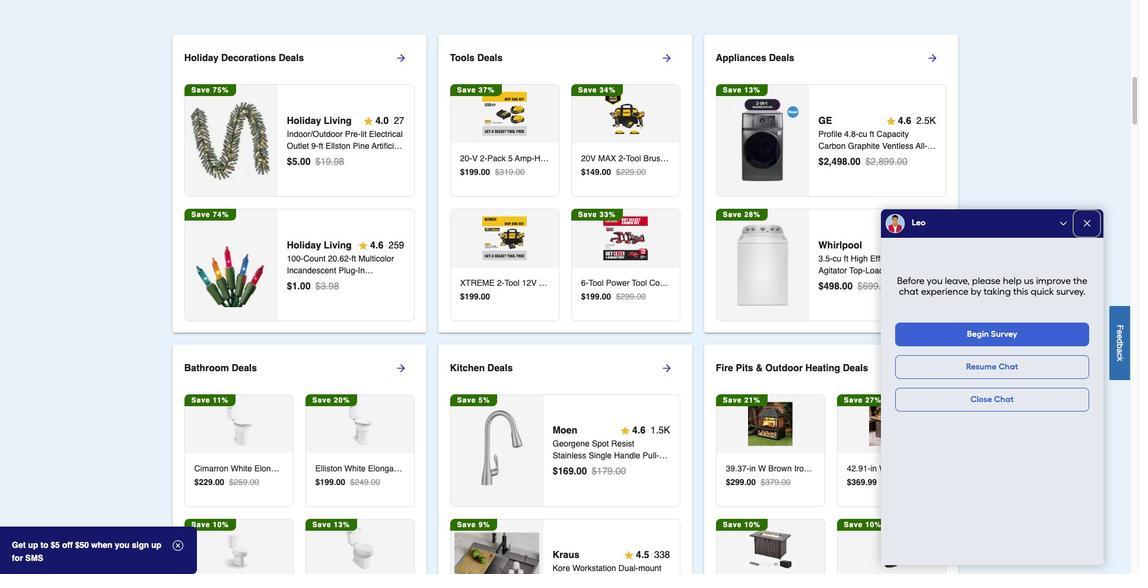 Task type: vqa. For each thing, say whether or not it's contained in the screenshot.
bottom .34
no



Task type: locate. For each thing, give the bounding box(es) containing it.
0 vertical spatial chat
[[980, 342, 996, 350]]

secure
[[912, 314, 934, 322]]

1 10% from the left
[[213, 521, 229, 529]]

1 horizontal spatial arrow right image
[[927, 362, 939, 374]]

as down the chats
[[912, 276, 920, 284]]

rating filled image left 4.0
[[364, 116, 373, 126]]

credit
[[1019, 295, 1038, 303]]

like
[[1000, 295, 1011, 303]]

27%
[[866, 396, 882, 405]]

e up b
[[1116, 335, 1125, 339]]

ft up plug-
[[352, 254, 356, 263]]

leo for bottom diyavatar
[[896, 356, 909, 366]]

4.5 338
[[636, 550, 670, 561]]

1 vertical spatial for
[[946, 276, 956, 284]]

$ inside the "3.5-cu ft high efficiency agitator top-load washer (white) $ 498 . 00 $699.00"
[[819, 281, 824, 292]]

2.5k
[[917, 116, 936, 126]]

259
[[389, 240, 404, 251]]

living
[[324, 116, 352, 126], [324, 240, 352, 251]]

0 vertical spatial arrow right image
[[661, 52, 673, 64]]

for down get
[[12, 554, 23, 563]]

bathroom image for save 11%
[[217, 402, 261, 446]]

0 horizontal spatial 10%
[[213, 521, 229, 529]]

0 vertical spatial a
[[1013, 295, 1017, 303]]

fire inside fire pits & outdoor heating deals link
[[716, 363, 733, 374]]

rating filled image up resist
[[621, 426, 630, 436]]

9%
[[479, 521, 490, 529]]

2 as from the left
[[937, 276, 945, 284]]

4.6 for 4.6 2.5k
[[898, 116, 912, 126]]

lowe's inside shop lowe's holiday supplies
[[1037, 404, 1059, 412]]

arrow right image for fire pits & outdoor heating deals
[[927, 362, 939, 374]]

need
[[970, 378, 986, 386]]

a right out
[[1070, 304, 1074, 313]]

to left $5
[[40, 541, 48, 550]]

save 10% link
[[184, 519, 293, 575], [716, 519, 825, 575], [837, 519, 946, 575]]

1 horizontal spatial save 13%
[[723, 86, 761, 94]]

georgene
[[553, 439, 590, 449]]

13% down $ 199 . 00 $249.00
[[334, 521, 350, 529]]

holiday living up count
[[287, 240, 352, 251]]

$259.00
[[229, 478, 259, 487]]

rating filled image for 4.6 2.5k
[[887, 116, 896, 126]]

with
[[319, 153, 334, 162], [633, 463, 648, 473]]

training
[[1019, 266, 1045, 275]]

0 horizontal spatial kitchen
[[450, 363, 485, 374]]

2 vertical spatial to
[[40, 541, 48, 550]]

1 vertical spatial appliances image
[[720, 223, 806, 308]]

at
[[1052, 369, 1059, 377]]

1 vertical spatial 13%
[[334, 521, 350, 529]]

1 vertical spatial a
[[1070, 304, 1074, 313]]

ge
[[819, 116, 832, 126]]

199 for $ 199 . 00
[[465, 292, 479, 302]]

0 horizontal spatial for
[[12, 554, 23, 563]]

to down with?
[[988, 378, 995, 386]]

rating filled image
[[881, 241, 891, 250], [624, 551, 634, 560]]

rating filled image up multicolor
[[359, 241, 368, 250]]

kitchen image down 5%
[[455, 408, 540, 493]]

holiday living
[[287, 116, 352, 126], [287, 240, 352, 251]]

1 horizontal spatial help
[[1003, 275, 1022, 287]]

info,
[[984, 295, 998, 303]]

0 horizontal spatial with
[[319, 153, 334, 162]]

0 vertical spatial lights
[[339, 165, 361, 174]]

1 vertical spatial arrow right image
[[927, 362, 939, 374]]

0 horizontal spatial leo
[[896, 356, 909, 366]]

0 vertical spatial lowe's
[[956, 342, 978, 350]]

arrow right image
[[395, 52, 407, 64], [927, 52, 939, 64], [395, 362, 407, 374], [661, 362, 673, 374]]

2 save 10% link from the left
[[716, 519, 825, 575]]

holiday living for $3.98
[[287, 240, 352, 251]]

1 holiday decorations image from the top
[[189, 98, 274, 183]]

to for need
[[988, 378, 995, 386]]

0 vertical spatial cu
[[859, 129, 868, 139]]

never share sensitive info, like a credit card, phone number or email, unless asked to fill out a secure form.
[[912, 295, 1074, 322]]

save down "369"
[[844, 521, 863, 529]]

0 vertical spatial with
[[319, 153, 334, 162]]

by
[[971, 286, 982, 298]]

cu inside profile 4.8-cu ft capacity carbon graphite ventless all- in-one washer/dryer combo energy star
[[859, 129, 868, 139]]

1 horizontal spatial 10%
[[745, 521, 761, 529]]

over.
[[1014, 378, 1030, 386]]

kitchen image for kraus
[[455, 533, 540, 575]]

0 vertical spatial holiday living
[[287, 116, 352, 126]]

2 vertical spatial for
[[12, 554, 23, 563]]

1 up from the left
[[28, 541, 38, 550]]

0 horizontal spatial arrow right image
[[661, 52, 673, 64]]

1 vertical spatial lights
[[351, 278, 373, 287]]

fire left pits
[[716, 363, 733, 374]]

profile 4.8-cu ft capacity carbon graphite ventless all- in-one washer/dryer combo energy star
[[819, 129, 928, 174]]

deals for tools deals
[[477, 53, 503, 63]]

(white)
[[819, 278, 846, 287]]

2 vertical spatial 4.6
[[633, 426, 646, 436]]

0 horizontal spatial fire
[[716, 363, 733, 374]]

1 horizontal spatial 13%
[[745, 86, 761, 94]]

holiday decorations image down '74%'
[[189, 223, 274, 308]]

chat down start
[[995, 395, 1014, 405]]

kitchen image
[[455, 408, 540, 493], [455, 533, 540, 575]]

arrow right image inside bathroom deals link
[[395, 362, 407, 374]]

in-
[[819, 153, 828, 162]]

00 for $ 199 . 00
[[481, 292, 490, 302]]

1 vertical spatial leo
[[896, 356, 909, 366]]

you down are
[[927, 275, 943, 287]]

rating filled image for 4.6 259
[[359, 241, 368, 250]]

199
[[465, 168, 479, 177], [465, 292, 479, 302], [586, 292, 600, 302], [320, 478, 334, 487]]

1 incandescent from the top
[[287, 165, 336, 174]]

arrow right image inside fire pits & outdoor heating deals link
[[927, 362, 939, 374]]

. for $ 149 . 00 $229.00
[[600, 168, 602, 177]]

with inside georgene spot resist stainless single handle pull- down kitchen faucet with deck plate
[[633, 463, 648, 473]]

1 horizontal spatial with
[[633, 463, 648, 473]]

. inside . all chats are stored for quality and training purposes, as well as for records retention requirements.
[[1055, 257, 1056, 265]]

1 vertical spatial kitchen
[[575, 463, 603, 473]]

save left 33%
[[578, 211, 597, 219]]

before
[[897, 275, 925, 287]]

1 horizontal spatial to
[[988, 378, 995, 386]]

. for $ 199 . 00 $249.00
[[334, 478, 336, 487]]

save 10% down 229
[[191, 521, 229, 529]]

ft inside profile 4.8-cu ft capacity carbon graphite ventless all- in-one washer/dryer combo energy star
[[870, 129, 875, 139]]

1 save 10% from the left
[[191, 521, 229, 529]]

34%
[[600, 86, 616, 94]]

holiday decorations image for 1
[[189, 223, 274, 308]]

3 save 10% link from the left
[[837, 519, 946, 575]]

save 11%
[[191, 396, 229, 405]]

save 10% down "299" at the bottom of page
[[723, 521, 761, 529]]

1 vertical spatial holiday decorations image
[[189, 223, 274, 308]]

save left '74%'
[[191, 211, 210, 219]]

living for 4.6 259
[[324, 240, 352, 251]]

hi!
[[919, 342, 927, 350]]

0 horizontal spatial 13%
[[334, 521, 350, 529]]

0 horizontal spatial a
[[1013, 295, 1017, 303]]

1 horizontal spatial 4.6
[[633, 426, 646, 436]]

17.9k
[[911, 240, 936, 251]]

up up sms
[[28, 541, 38, 550]]

2 incandescent from the top
[[287, 266, 336, 275]]

kore workstation dual-mount
[[553, 564, 669, 575]]

kitchen image down the 9%
[[455, 533, 540, 575]]

0 vertical spatial save 13%
[[723, 86, 761, 94]]

2 e from the top
[[1116, 335, 1125, 339]]

0 vertical spatial rating filled image
[[881, 241, 891, 250]]

diyavatar image left the hi!
[[888, 335, 907, 354]]

3 10% from the left
[[866, 521, 882, 529]]

1 vertical spatial cu
[[833, 254, 842, 263]]

arrow right image inside tools deals link
[[661, 52, 673, 64]]

cu up agitator
[[833, 254, 842, 263]]

1 living from the top
[[324, 116, 352, 126]]

save 10% link for deals
[[184, 519, 293, 575]]

you inside before you leave, please help us improve the chat experience by taking this quick survey.
[[927, 275, 943, 287]]

2 10% from the left
[[745, 521, 761, 529]]

hi! i'm leo, lowe's chat assistant.
[[919, 342, 1030, 350]]

kitchen down the single
[[575, 463, 603, 473]]

chat inside resume chat button
[[999, 362, 1019, 372]]

to inside what can i help you with? type "menu" at any time if you need to start over.
[[988, 378, 995, 386]]

chat for close
[[995, 395, 1014, 405]]

0 vertical spatial holiday decorations image
[[189, 98, 274, 183]]

229
[[199, 478, 213, 487]]

bathroom image
[[217, 402, 261, 446], [338, 402, 382, 446], [217, 527, 261, 571], [338, 527, 382, 571]]

0 vertical spatial kitchen image
[[455, 408, 540, 493]]

any
[[919, 378, 931, 386]]

10% down the 99
[[866, 521, 882, 529]]

1 horizontal spatial cu
[[859, 129, 868, 139]]

. for $ 199 . 00
[[479, 292, 481, 302]]

0 vertical spatial kitchen
[[450, 363, 485, 374]]

$ for $229.00
[[581, 168, 586, 177]]

phone
[[912, 304, 934, 313]]

save left 28%
[[723, 211, 742, 219]]

lights inside indoor/outdoor pre-lit electrical outlet 9-ft ellston pine artificial garland with clear incandescent lights
[[339, 165, 361, 174]]

help
[[1003, 275, 1022, 287], [957, 369, 972, 377]]

0 horizontal spatial up
[[28, 541, 38, 550]]

kitchen inside georgene spot resist stainless single handle pull- down kitchen faucet with deck plate
[[575, 463, 603, 473]]

1 vertical spatial help
[[957, 369, 972, 377]]

00 for $ 149 . 00 $229.00
[[602, 168, 611, 177]]

lowe's up supplies
[[1037, 404, 1059, 412]]

2 horizontal spatial to
[[1039, 304, 1045, 313]]

. for $ 5 . 00 $19.98
[[298, 157, 300, 167]]

2 horizontal spatial for
[[968, 266, 977, 275]]

living up 20.62-
[[324, 240, 352, 251]]

graphite
[[848, 141, 880, 151]]

rating filled image up efficiency on the right
[[881, 241, 891, 250]]

my orders
[[931, 408, 966, 417]]

ft up graphite
[[870, 129, 875, 139]]

1 horizontal spatial rating filled image
[[881, 241, 891, 250]]

1 vertical spatial chat
[[999, 362, 1019, 372]]

save inside save 13% link
[[312, 521, 331, 529]]

holiday decorations image for 5
[[189, 98, 274, 183]]

up
[[28, 541, 38, 550], [151, 541, 161, 550]]

deals right appliances
[[769, 53, 795, 63]]

4.6 up multicolor
[[370, 240, 384, 251]]

kitchen image for moen
[[455, 408, 540, 493]]

to inside get up to $5 off $50 when you sign up for sms
[[40, 541, 48, 550]]

lights down in
[[351, 278, 373, 287]]

incandescent down count
[[287, 266, 336, 275]]

rating filled image up the dual-
[[624, 551, 634, 560]]

1 horizontal spatial lowe's
[[1037, 404, 1059, 412]]

shop lowe's holiday supplies
[[1011, 404, 1066, 421]]

as down are
[[937, 276, 945, 284]]

299
[[731, 478, 745, 487]]

0 horizontal spatial rating filled image
[[624, 551, 634, 560]]

up right sign
[[151, 541, 161, 550]]

$ for $509.99
[[847, 478, 852, 487]]

0 vertical spatial 4.6
[[898, 116, 912, 126]]

save left 27%
[[844, 396, 863, 405]]

a inside button
[[1116, 348, 1125, 353]]

rating filled image for 4.3 17.9k
[[881, 241, 891, 250]]

carbon
[[819, 141, 846, 151]]

1 horizontal spatial a
[[1070, 304, 1074, 313]]

a right like
[[1013, 295, 1017, 303]]

incandescent
[[287, 165, 336, 174], [287, 266, 336, 275]]

2 horizontal spatial 10%
[[866, 521, 882, 529]]

0 vertical spatial living
[[324, 116, 352, 126]]

deals right bathroom
[[232, 363, 257, 374]]

0 horizontal spatial cu
[[833, 254, 842, 263]]

bathroom image inside save 10% link
[[217, 527, 261, 571]]

1 kitchen image from the top
[[455, 408, 540, 493]]

cu up graphite
[[859, 129, 868, 139]]

0 horizontal spatial 4.6
[[370, 240, 384, 251]]

0 horizontal spatial lowe's
[[956, 342, 978, 350]]

1 save 10% link from the left
[[184, 519, 293, 575]]

you right if
[[956, 378, 968, 386]]

ellston
[[326, 141, 351, 151]]

c
[[1116, 353, 1125, 357]]

rating filled image up capacity
[[887, 116, 896, 126]]

2 holiday living from the top
[[287, 240, 352, 251]]

0 vertical spatial incandescent
[[287, 165, 336, 174]]

4.6 2.5k
[[898, 116, 936, 126]]

as
[[912, 276, 920, 284], [937, 276, 945, 284]]

arrow right image inside holiday decorations deals link
[[395, 52, 407, 64]]

2 save 10% from the left
[[723, 521, 761, 529]]

0 vertical spatial help
[[1003, 275, 1022, 287]]

save 27%
[[844, 396, 882, 405]]

living up pre- at the top left
[[324, 116, 352, 126]]

1 vertical spatial fire
[[866, 464, 881, 474]]

33%
[[600, 211, 616, 219]]

arrow right image
[[661, 52, 673, 64], [927, 362, 939, 374]]

0 horizontal spatial as
[[912, 276, 920, 284]]

appliances image
[[720, 98, 806, 183], [720, 223, 806, 308]]

20.62-
[[328, 254, 352, 263]]

2 vertical spatial chat
[[995, 395, 1014, 405]]

holiday living up indoor/outdoor
[[287, 116, 352, 126]]

before you leave, please help us improve the chat experience by taking this quick survey.
[[897, 275, 1088, 298]]

1 vertical spatial rating filled image
[[624, 551, 634, 560]]

save 13% down appliances
[[723, 86, 761, 94]]

chat inside close chat button
[[995, 395, 1014, 405]]

deals right heating on the bottom
[[843, 363, 869, 374]]

0 horizontal spatial help
[[957, 369, 972, 377]]

leo for diyavatar to the top
[[912, 218, 926, 228]]

appliances deals link
[[716, 44, 958, 72]]

you up need
[[974, 369, 986, 377]]

2 horizontal spatial save 10% link
[[837, 519, 946, 575]]

10% for pits
[[745, 521, 761, 529]]

save 10%
[[191, 521, 229, 529], [723, 521, 761, 529], [844, 521, 882, 529]]

ventless
[[882, 141, 914, 151]]

diyavatar image
[[886, 214, 905, 233], [888, 335, 907, 354]]

2 horizontal spatial a
[[1116, 348, 1125, 353]]

holiday decorations image
[[189, 98, 274, 183], [189, 223, 274, 308]]

help right the i in the bottom of the page
[[957, 369, 972, 377]]

2 appliances image from the top
[[720, 223, 806, 308]]

save 13% down $ 199 . 00 $249.00
[[312, 521, 350, 529]]

1 horizontal spatial as
[[937, 276, 945, 284]]

survey
[[991, 329, 1018, 339]]

tools image
[[483, 92, 527, 136], [604, 92, 648, 136], [483, 217, 527, 261], [604, 217, 648, 261]]

1 horizontal spatial for
[[946, 276, 956, 284]]

1 vertical spatial 4.6
[[370, 240, 384, 251]]

save down $ 199 . 00 $249.00
[[312, 521, 331, 529]]

0 horizontal spatial save 10%
[[191, 521, 229, 529]]

down
[[553, 463, 573, 473]]

ft left 'high'
[[844, 254, 849, 263]]

$ for $179.00
[[553, 467, 558, 477]]

. for $ 169 . 00 $179.00
[[574, 467, 577, 477]]

a up k
[[1116, 348, 1125, 353]]

rating filled image
[[364, 116, 373, 126], [887, 116, 896, 126], [359, 241, 368, 250], [621, 426, 630, 436]]

1 vertical spatial lowe's
[[1037, 404, 1059, 412]]

holiday decorations image down 75%
[[189, 98, 274, 183]]

kitchen deals link
[[450, 354, 692, 383]]

2 living from the top
[[324, 240, 352, 251]]

1 horizontal spatial save 10% link
[[716, 519, 825, 575]]

fire pits & outdoor heating image
[[749, 402, 793, 446], [870, 402, 914, 446], [749, 527, 793, 571], [870, 527, 914, 571]]

arrow right image for holiday living
[[395, 52, 407, 64]]

. inside the "3.5-cu ft high efficiency agitator top-load washer (white) $ 498 . 00 $699.00"
[[840, 281, 843, 292]]

you left sign
[[115, 541, 130, 550]]

0 vertical spatial appliances image
[[720, 98, 806, 183]]

single
[[589, 451, 612, 461]]

1 vertical spatial kitchen image
[[455, 533, 540, 575]]

load
[[866, 266, 884, 275]]

1 e from the top
[[1116, 330, 1125, 335]]

2 up from the left
[[151, 541, 161, 550]]

1 horizontal spatial fire
[[866, 464, 881, 474]]

2 vertical spatial a
[[1116, 348, 1125, 353]]

holiday living for $19.98
[[287, 116, 352, 126]]

cu inside the "3.5-cu ft high efficiency agitator top-load washer (white) $ 498 . 00 $699.00"
[[833, 254, 842, 263]]

diyavatar image up 4.3
[[886, 214, 905, 233]]

lights down clear
[[339, 165, 361, 174]]

0 vertical spatial to
[[1039, 304, 1045, 313]]

4.6 up capacity
[[898, 116, 912, 126]]

what can i help you with? type "menu" at any time if you need to start over.
[[919, 369, 1059, 386]]

0 vertical spatial fire
[[716, 363, 733, 374]]

$ inside 100-count 20.62-ft multicolor incandescent plug-in christmas string lights $ 1 . 00 $3.98
[[287, 281, 292, 292]]

$ inside 39.37-in w brown iron wood-burning fire pit $ 299 . 00 $379.00
[[726, 478, 731, 487]]

1 holiday living from the top
[[287, 116, 352, 126]]

lowe's down begin
[[956, 342, 978, 350]]

kitchen up save 5%
[[450, 363, 485, 374]]

1 horizontal spatial save 10%
[[723, 521, 761, 529]]

1 vertical spatial incandescent
[[287, 266, 336, 275]]

3 save 10% from the left
[[844, 521, 882, 529]]

2 horizontal spatial save 10%
[[844, 521, 882, 529]]

share
[[933, 295, 952, 303]]

498
[[824, 281, 840, 292]]

10% for deals
[[213, 521, 229, 529]]

0 horizontal spatial to
[[40, 541, 48, 550]]

please
[[972, 275, 1001, 287]]

. for $ 2,498 . 00 $2,899.00
[[848, 157, 850, 167]]

00 for $ 199 . 00 $319.00
[[481, 168, 490, 177]]

1 vertical spatial with
[[633, 463, 648, 473]]

0 vertical spatial leo
[[912, 218, 926, 228]]

number
[[935, 304, 962, 313]]

1 vertical spatial to
[[988, 378, 995, 386]]

4.3 17.9k
[[893, 240, 936, 251]]

$379.00
[[761, 478, 791, 487]]

appliances image for whirlpool
[[720, 223, 806, 308]]

for down stored
[[946, 276, 956, 284]]

to left fill
[[1039, 304, 1045, 313]]

00 for $ 2,498 . 00 $2,899.00
[[850, 157, 861, 167]]

incandescent down garland
[[287, 165, 336, 174]]

1 as from the left
[[912, 276, 920, 284]]

rating filled image for 4.6 1.5k
[[621, 426, 630, 436]]

1 appliances image from the top
[[720, 98, 806, 183]]

f e e d b a c k button
[[1110, 306, 1131, 380]]

10% down $ 229 . 00 $259.00
[[213, 521, 229, 529]]

338
[[655, 550, 670, 561]]

deals inside 'link'
[[488, 363, 513, 374]]

deals for kitchen deals
[[488, 363, 513, 374]]

fire up the 99
[[866, 464, 881, 474]]

bathroom image inside save 13% link
[[338, 527, 382, 571]]

bathroom image for save 13%
[[338, 527, 382, 571]]

living for 4.0 27
[[324, 116, 352, 126]]

arrow right image inside kitchen deals 'link'
[[661, 362, 673, 374]]

i
[[954, 369, 956, 377]]

with down 9-
[[319, 153, 334, 162]]

save 10% link for pits
[[716, 519, 825, 575]]

help inside what can i help you with? type "menu" at any time if you need to start over.
[[957, 369, 972, 377]]

deals right tools
[[477, 53, 503, 63]]

2 holiday decorations image from the top
[[189, 223, 274, 308]]

e up the d
[[1116, 330, 1125, 335]]

tools
[[450, 53, 475, 63]]

4.6 up resist
[[633, 426, 646, 436]]

10% down in
[[745, 521, 761, 529]]

save left 20%
[[312, 396, 331, 405]]

ft inside indoor/outdoor pre-lit electrical outlet 9-ft ellston pine artificial garland with clear incandescent lights
[[319, 141, 323, 151]]

lights
[[339, 165, 361, 174], [351, 278, 373, 287]]

27
[[394, 116, 404, 126]]

ft
[[870, 129, 875, 139], [319, 141, 323, 151], [352, 254, 356, 263], [844, 254, 849, 263]]

save 10% down "369"
[[844, 521, 882, 529]]

1 vertical spatial holiday living
[[287, 240, 352, 251]]

1 horizontal spatial kitchen
[[575, 463, 603, 473]]

2 kitchen image from the top
[[455, 533, 540, 575]]

holiday down shop
[[1011, 413, 1036, 421]]

to inside never share sensitive info, like a credit card, phone number or email, unless asked to fill out a secure form.
[[1039, 304, 1045, 313]]

fire
[[716, 363, 733, 374], [866, 464, 881, 474]]

chat up start
[[999, 362, 1019, 372]]

for up records
[[968, 266, 977, 275]]

. all chats are stored for quality and training purposes, as well as for records retention requirements.
[[912, 257, 1080, 284]]

save down appliances
[[723, 86, 742, 94]]

4.5
[[636, 550, 649, 561]]

taking
[[984, 286, 1011, 298]]

1 horizontal spatial up
[[151, 541, 161, 550]]

deals for bathroom deals
[[232, 363, 257, 374]]

deals up 5%
[[488, 363, 513, 374]]

13% down appliances deals
[[745, 86, 761, 94]]

$ 199 . 00
[[460, 292, 490, 302]]

00 for $ 199 . 00 $299.00
[[602, 292, 611, 302]]

2 horizontal spatial 4.6
[[898, 116, 912, 126]]

1 vertical spatial living
[[324, 240, 352, 251]]

save 5%
[[457, 396, 490, 405]]

ft down indoor/outdoor
[[319, 141, 323, 151]]

00 for $ 229 . 00 $259.00
[[215, 478, 224, 487]]

help down the and
[[1003, 275, 1022, 287]]

tools image for $ 199 . 00 $319.00
[[483, 92, 527, 136]]

a for d
[[1116, 348, 1125, 353]]

1 horizontal spatial leo
[[912, 218, 926, 228]]

chat down begin survey
[[980, 342, 996, 350]]

sms
[[25, 554, 43, 563]]

0 horizontal spatial save 13%
[[312, 521, 350, 529]]

with down pull-
[[633, 463, 648, 473]]

0 horizontal spatial save 10% link
[[184, 519, 293, 575]]

arrow right image inside appliances deals link
[[927, 52, 939, 64]]



Task type: describe. For each thing, give the bounding box(es) containing it.
chats
[[912, 266, 931, 275]]

save down 229
[[191, 521, 210, 529]]

artificial
[[372, 141, 401, 151]]

outlet
[[287, 141, 309, 151]]

holiday up save 75% on the top of the page
[[184, 53, 219, 63]]

0 vertical spatial diyavatar image
[[886, 214, 905, 233]]

moen
[[553, 426, 578, 436]]

4.6 for 4.6 259
[[370, 240, 384, 251]]

bathroom image for save 20%
[[338, 402, 382, 446]]

fire pits & outdoor heating deals link
[[716, 354, 958, 383]]

card,
[[1040, 295, 1057, 303]]

pine
[[353, 141, 370, 151]]

with?
[[988, 369, 1005, 377]]

star
[[856, 165, 878, 174]]

appliances image for ge
[[720, 98, 806, 183]]

00 inside 39.37-in w brown iron wood-burning fire pit $ 299 . 00 $379.00
[[747, 478, 756, 487]]

$ for $19.98
[[287, 157, 292, 167]]

4.6 1.5k
[[633, 426, 670, 436]]

quick
[[1031, 286, 1054, 298]]

help inside before you leave, please help us improve the chat experience by taking this quick survey.
[[1003, 275, 1022, 287]]

w
[[758, 464, 766, 474]]

with inside indoor/outdoor pre-lit electrical outlet 9-ft ellston pine artificial garland with clear incandescent lights
[[319, 153, 334, 162]]

holiday decorations deals
[[184, 53, 304, 63]]

369
[[852, 478, 866, 487]]

whirlpool
[[819, 240, 863, 251]]

0 vertical spatial for
[[968, 266, 977, 275]]

save 28%
[[723, 211, 761, 219]]

ft inside 100-count 20.62-ft multicolor incandescent plug-in christmas string lights $ 1 . 00 $3.98
[[352, 254, 356, 263]]

iron
[[795, 464, 809, 474]]

5%
[[479, 396, 490, 405]]

1 vertical spatial save 13%
[[312, 521, 350, 529]]

199 for $ 199 . 00 $299.00
[[586, 292, 600, 302]]

00 inside 100-count 20.62-ft multicolor incandescent plug-in christmas string lights $ 1 . 00 $3.98
[[300, 281, 311, 292]]

handle
[[614, 451, 641, 461]]

a for info,
[[1013, 295, 1017, 303]]

5
[[292, 157, 298, 167]]

199 for $ 199 . 00 $319.00
[[465, 168, 479, 177]]

chat for resume
[[999, 362, 1019, 372]]

pull-
[[643, 451, 660, 461]]

one
[[828, 153, 844, 162]]

you inside get up to $5 off $50 when you sign up for sms
[[115, 541, 130, 550]]

75%
[[213, 86, 229, 94]]

$ for $259.00
[[194, 478, 199, 487]]

shop
[[1018, 404, 1035, 412]]

sensitive
[[954, 295, 982, 303]]

pre-
[[345, 129, 361, 139]]

11%
[[213, 396, 229, 405]]

sign
[[132, 541, 149, 550]]

save left the 9%
[[457, 521, 476, 529]]

$509.99
[[882, 478, 912, 487]]

. for $ 199 . 00 $299.00
[[600, 292, 602, 302]]

save left 5%
[[457, 396, 476, 405]]

holiday up 100-
[[287, 240, 321, 251]]

4.6 for 4.6 1.5k
[[633, 426, 646, 436]]

my
[[931, 408, 942, 417]]

00 for $ 169 . 00 $179.00
[[577, 467, 587, 477]]

all
[[1058, 257, 1066, 265]]

save left 75%
[[191, 86, 210, 94]]

tools image for $ 199 . 00 $299.00
[[604, 217, 648, 261]]

4.3
[[893, 240, 906, 251]]

capacity
[[877, 129, 909, 139]]

$ for $319.00
[[460, 168, 465, 177]]

4.6 259
[[370, 240, 404, 251]]

assistant.
[[998, 342, 1030, 350]]

$2,899.00
[[866, 157, 908, 167]]

save left 34%
[[578, 86, 597, 94]]

agitator
[[819, 266, 847, 275]]

for inside get up to $5 off $50 when you sign up for sms
[[12, 554, 23, 563]]

close
[[971, 395, 993, 405]]

resist
[[612, 439, 635, 449]]

save 74%
[[191, 211, 229, 219]]

if
[[950, 378, 954, 386]]

bathroom deals
[[184, 363, 257, 374]]

$5
[[51, 541, 60, 550]]

i'm
[[929, 342, 939, 350]]

f
[[1116, 325, 1125, 330]]

purposes,
[[1047, 266, 1080, 275]]

and
[[1004, 266, 1017, 275]]

kore
[[553, 564, 570, 573]]

ft inside the "3.5-cu ft high efficiency agitator top-load washer (white) $ 498 . 00 $699.00"
[[844, 254, 849, 263]]

$ 199 . 00 $249.00
[[315, 478, 380, 487]]

pits
[[736, 363, 754, 374]]

. inside 100-count 20.62-ft multicolor incandescent plug-in christmas string lights $ 1 . 00 $3.98
[[298, 281, 300, 292]]

3.5-
[[819, 254, 833, 263]]

. for $ 199 . 00 $319.00
[[479, 168, 481, 177]]

save left 21% at the bottom right of page
[[723, 396, 742, 405]]

holiday up indoor/outdoor
[[287, 116, 321, 126]]

199 for $ 199 . 00 $249.00
[[320, 478, 334, 487]]

arrow right image for ge
[[927, 52, 939, 64]]

tools deals
[[450, 53, 503, 63]]

save 10% for fire
[[723, 521, 761, 529]]

00 for $ 199 . 00 $249.00
[[336, 478, 345, 487]]

indoor/outdoor pre-lit electrical outlet 9-ft ellston pine artificial garland with clear incandescent lights
[[287, 129, 403, 174]]

leave,
[[945, 275, 970, 287]]

save down "299" at the bottom of page
[[723, 521, 742, 529]]

bathroom image for save 10%
[[217, 527, 261, 571]]

bathroom deals link
[[184, 354, 426, 383]]

deck
[[650, 463, 669, 473]]

$699.00
[[858, 281, 892, 292]]

this
[[1014, 286, 1029, 298]]

close image
[[1083, 219, 1092, 228]]

4.0 27
[[376, 116, 404, 126]]

100-
[[287, 254, 304, 263]]

to for asked
[[1039, 304, 1045, 313]]

records
[[957, 276, 982, 284]]

incandescent inside indoor/outdoor pre-lit electrical outlet 9-ft ellston pine artificial garland with clear incandescent lights
[[287, 165, 336, 174]]

get
[[12, 541, 26, 550]]

stored
[[946, 266, 966, 275]]

arrow right image for tools deals
[[661, 52, 673, 64]]

chevron down image
[[1059, 219, 1068, 228]]

clear
[[336, 153, 356, 162]]

. for $ 229 . 00 $259.00
[[213, 478, 215, 487]]

tools image for $ 149 . 00 $229.00
[[604, 92, 648, 136]]

. for $ 369 . 99 $509.99
[[866, 478, 868, 487]]

save 9%
[[457, 521, 490, 529]]

holiday inside shop lowe's holiday supplies
[[1011, 413, 1036, 421]]

39.37-
[[726, 464, 750, 474]]

fire inside 39.37-in w brown iron wood-burning fire pit $ 299 . 00 $379.00
[[866, 464, 881, 474]]

lit
[[361, 129, 367, 139]]

incandescent inside 100-count 20.62-ft multicolor incandescent plug-in christmas string lights $ 1 . 00 $3.98
[[287, 266, 336, 275]]

christmas
[[287, 278, 324, 287]]

37%
[[479, 86, 495, 94]]

string
[[327, 278, 348, 287]]

lights inside 100-count 20.62-ft multicolor incandescent plug-in christmas string lights $ 1 . 00 $3.98
[[351, 278, 373, 287]]

save left 11%
[[191, 396, 210, 405]]

electrical
[[369, 129, 403, 139]]

rating filled image for 4.5 338
[[624, 551, 634, 560]]

arrow right image for moen
[[661, 362, 673, 374]]

holiday decorations deals link
[[184, 44, 426, 72]]

deals right decorations
[[279, 53, 304, 63]]

kitchen inside 'link'
[[450, 363, 485, 374]]

$ for $249.00
[[315, 478, 320, 487]]

appliances deals
[[716, 53, 795, 63]]

00 for $ 5 . 00 $19.98
[[300, 157, 311, 167]]

. inside 39.37-in w brown iron wood-burning fire pit $ 299 . 00 $379.00
[[745, 478, 747, 487]]

dual-
[[619, 564, 639, 573]]

$ 199 . 00 $299.00
[[581, 292, 646, 302]]

1 vertical spatial diyavatar image
[[888, 335, 907, 354]]

$299.00
[[616, 292, 646, 302]]

0 vertical spatial 13%
[[745, 86, 761, 94]]

experience
[[921, 286, 969, 298]]

combo
[[899, 153, 926, 162]]

save 75%
[[191, 86, 229, 94]]

pit
[[883, 464, 893, 474]]

high
[[851, 254, 868, 263]]

rating filled image for 4.0 27
[[364, 116, 373, 126]]

$ for $299.00
[[581, 292, 586, 302]]

save left 37%
[[457, 86, 476, 94]]

deals for appliances deals
[[769, 53, 795, 63]]

are
[[933, 266, 944, 275]]

00 inside the "3.5-cu ft high efficiency agitator top-load washer (white) $ 498 . 00 $699.00"
[[843, 281, 853, 292]]

chat
[[899, 286, 919, 298]]

wood-
[[811, 464, 835, 474]]

resume chat
[[967, 362, 1019, 372]]

$179.00
[[592, 467, 626, 477]]

$ for $2,899.00
[[819, 157, 824, 167]]

fill
[[1047, 304, 1055, 313]]

save 10% for bathroom
[[191, 521, 229, 529]]

plug-
[[339, 266, 358, 275]]



